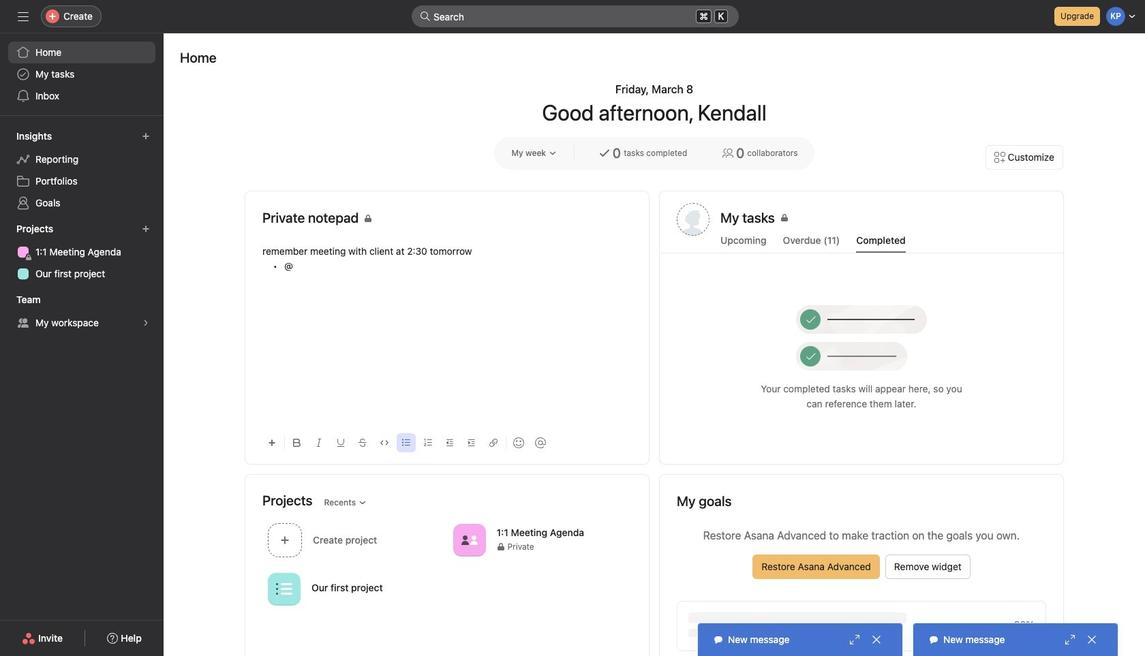 Task type: describe. For each thing, give the bounding box(es) containing it.
numbered list image
[[424, 439, 432, 447]]

underline image
[[337, 439, 345, 447]]

people image
[[461, 532, 478, 548]]

see details, my workspace image
[[142, 319, 150, 327]]

strikethrough image
[[359, 439, 367, 447]]

teams element
[[0, 288, 164, 337]]

bulleted list image
[[402, 439, 410, 447]]

decrease list indent image
[[446, 439, 454, 447]]

Search tasks, projects, and more text field
[[412, 5, 739, 27]]

insights element
[[0, 124, 164, 217]]



Task type: vqa. For each thing, say whether or not it's contained in the screenshot.
New insights icon
yes



Task type: locate. For each thing, give the bounding box(es) containing it.
1 close image from the left
[[871, 635, 882, 646]]

document
[[262, 244, 632, 422]]

close image for expand new message icon
[[1087, 635, 1098, 646]]

code image
[[380, 439, 389, 447]]

italics image
[[315, 439, 323, 447]]

global element
[[0, 33, 164, 115]]

expand new message image
[[849, 635, 860, 646]]

toolbar
[[262, 427, 632, 458]]

2 close image from the left
[[1087, 635, 1098, 646]]

add profile photo image
[[677, 203, 710, 236]]

bold image
[[293, 439, 301, 447]]

list image
[[276, 581, 292, 598]]

None field
[[412, 5, 739, 27]]

0 horizontal spatial close image
[[871, 635, 882, 646]]

close image right expand new message image
[[871, 635, 882, 646]]

hide sidebar image
[[18, 11, 29, 22]]

projects element
[[0, 217, 164, 288]]

link image
[[489, 439, 498, 447]]

insert an object image
[[268, 439, 276, 447]]

close image for expand new message image
[[871, 635, 882, 646]]

emoji image
[[513, 438, 524, 449]]

at mention image
[[535, 438, 546, 449]]

close image right expand new message icon
[[1087, 635, 1098, 646]]

1 horizontal spatial close image
[[1087, 635, 1098, 646]]

expand new message image
[[1065, 635, 1076, 646]]

increase list indent image
[[468, 439, 476, 447]]

prominent image
[[420, 11, 431, 22]]

new project or portfolio image
[[142, 225, 150, 233]]

close image
[[871, 635, 882, 646], [1087, 635, 1098, 646]]

new insights image
[[142, 132, 150, 140]]



